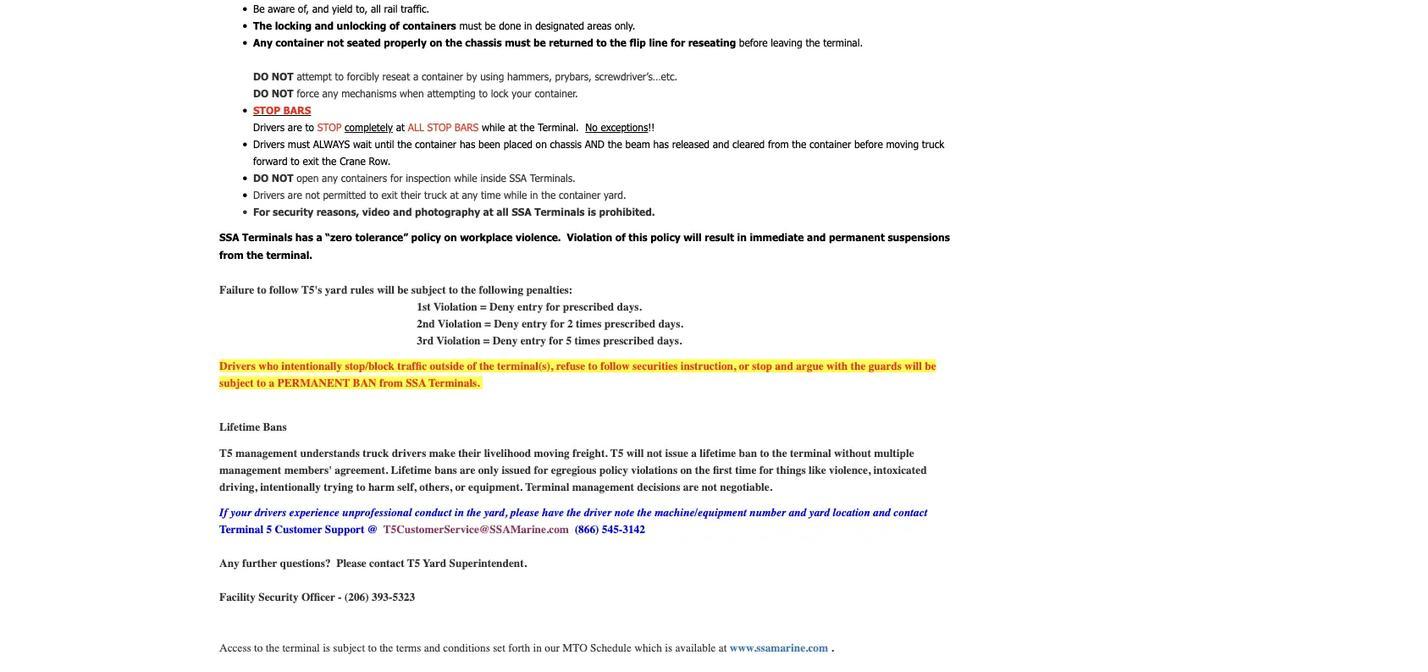 Task type: describe. For each thing, give the bounding box(es) containing it.
on inside ssa terminals has a "zero tolerance" policy on workplace violence.  violation of this policy will result in immediate and permanent suspensions from the terminal.
[[444, 232, 457, 244]]

photography
[[415, 206, 480, 219]]

0 vertical spatial bars
[[283, 105, 311, 117]]

tolerance"
[[355, 232, 408, 244]]

understands
[[300, 447, 360, 460]]

the right access
[[266, 642, 280, 656]]

1 horizontal spatial subject
[[333, 642, 365, 656]]

www.ssamarine.com link
[[730, 642, 828, 656]]

are down force
[[288, 122, 302, 134]]

0 horizontal spatial is
[[323, 642, 330, 656]]

failure to follow t5's yard rules will be subject to the following penalties: 1st violation = deny entry for prescribed days. 2nd violation = deny entry for 2 times prescribed days. 3rd violation = deny entry for 5 times prescribed days.
[[219, 284, 683, 348]]

done
[[499, 20, 521, 32]]

1 vertical spatial management
[[219, 464, 281, 477]]

the down the be aware of, and yield to, all rail traffic. the locking and unlocking of containers must be done in designated areas only.
[[445, 37, 462, 49]]

and inside ssa terminals has a "zero tolerance" policy on workplace violence.  violation of this policy will result in immediate and permanent suspensions from the terminal.
[[807, 232, 826, 244]]

no
[[585, 122, 598, 134]]

ssa up workplace
[[512, 206, 532, 219]]

0 horizontal spatial t5
[[219, 447, 233, 460]]

hammers,
[[507, 71, 552, 83]]

on inside the "stop bars drivers are to stop completely at all stop bars while at the terminal. no exceptions !! drivers must always wait until the container has been placed on chassis and the beam has released and cleared from the container before moving truck forward to exit the crane row. do not open any containers for inspection while inside ssa terminals. drivers are not permitted to exit their truck at any time while in the container yard. for security reasons, video and photography at all ssa terminals is prohibited."
[[536, 139, 547, 151]]

members'
[[284, 464, 332, 477]]

0 horizontal spatial terminal
[[282, 642, 320, 656]]

violation right 1st
[[433, 300, 477, 314]]

yard,
[[484, 507, 508, 520]]

1 horizontal spatial stop
[[317, 122, 342, 134]]

unlocking
[[337, 20, 387, 32]]

moving inside the "stop bars drivers are to stop completely at all stop bars while at the terminal. no exceptions !! drivers must always wait until the container has been placed on chassis and the beam has released and cleared from the container before moving truck forward to exit the crane row. do not open any containers for inspection while inside ssa terminals. drivers are not permitted to exit their truck at any time while in the container yard. for security reasons, video and photography at all ssa terminals is prohibited."
[[886, 139, 919, 151]]

time inside the "stop bars drivers are to stop completely at all stop bars while at the terminal. no exceptions !! drivers must always wait until the container has been placed on chassis and the beam has released and cleared from the container before moving truck forward to exit the crane row. do not open any containers for inspection while inside ssa terminals. drivers are not permitted to exit their truck at any time while in the container yard. for security reasons, video and photography at all ssa terminals is prohibited."
[[481, 189, 501, 202]]

must inside the be aware of, and yield to, all rail traffic. the locking and unlocking of containers must be done in designated areas only.
[[460, 20, 482, 32]]

officer
[[302, 592, 335, 605]]

0 horizontal spatial stop
[[253, 105, 280, 117]]

first
[[713, 464, 733, 477]]

for inside the "stop bars drivers are to stop completely at all stop bars while at the terminal. no exceptions !! drivers must always wait until the container has been placed on chassis and the beam has released and cleared from the container before moving truck forward to exit the crane row. do not open any containers for inspection while inside ssa terminals. drivers are not permitted to exit their truck at any time while in the container yard. for security reasons, video and photography at all ssa terminals is prohibited."
[[390, 173, 403, 185]]

terminal inside t5 management understands truck drivers make their livelihood moving freight. t5 will not issue a lifetime ban to the terminal without multiple management members' agreement. lifetime bans are only issued for egregious policy violations on the first time for things like violence, intoxicated driving, intentionally trying to harm self, others, or equipment. terminal management decisions are not negotiable.
[[525, 481, 569, 494]]

the
[[253, 20, 272, 32]]

terminal(s),
[[497, 360, 553, 373]]

to left forcibly
[[335, 71, 344, 83]]

any container not seated properly on the chassis must be returned to the flip line for reseating before leaving the terminal.
[[253, 37, 863, 49]]

your inside if your drivers experience unprofessional conduct in the yard, please have the driver note the machine/equipment number and yard location and contact terminal 5 customer support @ t5customerservice@ssamarine.com (866) 545-3142
[[230, 507, 252, 520]]

is inside the "stop bars drivers are to stop completely at all stop bars while at the terminal. no exceptions !! drivers must always wait until the container has been placed on chassis and the beam has released and cleared from the container before moving truck forward to exit the crane row. do not open any containers for inspection while inside ssa terminals. drivers are not permitted to exit their truck at any time while in the container yard. for security reasons, video and photography at all ssa terminals is prohibited."
[[588, 206, 596, 219]]

or inside drivers who intentionally stop/block traffic outside of the terminal(s), refuse to follow securities instruction, or stop and argue with the guards will be subject to a permanent ban from ssa terminals.
[[739, 360, 750, 373]]

lifetime
[[700, 447, 736, 460]]

1 horizontal spatial exit
[[382, 189, 398, 202]]

be inside drivers who intentionally stop/block traffic outside of the terminal(s), refuse to follow securities instruction, or stop and argue with the guards will be subject to a permanent ban from ssa terminals.
[[925, 360, 936, 373]]

driver
[[584, 507, 612, 520]]

chassis inside the "stop bars drivers are to stop completely at all stop bars while at the terminal. no exceptions !! drivers must always wait until the container has been placed on chassis and the beam has released and cleared from the container before moving truck forward to exit the crane row. do not open any containers for inspection while inside ssa terminals. drivers are not permitted to exit their truck at any time while in the container yard. for security reasons, video and photography at all ssa terminals is prohibited."
[[550, 139, 582, 151]]

time inside t5 management understands truck drivers make their livelihood moving freight. t5 will not issue a lifetime ban to the terminal without multiple management members' agreement. lifetime bans are only issued for egregious policy violations on the first time for things like violence, intoxicated driving, intentionally trying to harm self, others, or equipment. terminal management decisions are not negotiable.
[[735, 464, 757, 477]]

0 vertical spatial terminal.
[[823, 37, 863, 49]]

conduct
[[415, 507, 452, 520]]

1 vertical spatial contact
[[369, 558, 404, 571]]

agreement.
[[335, 464, 388, 477]]

violation up the outside
[[437, 334, 481, 348]]

workplace
[[460, 232, 513, 244]]

flip
[[630, 37, 646, 49]]

a inside ssa terminals has a "zero tolerance" policy on workplace violence.  violation of this policy will result in immediate and permanent suspensions from the terminal.
[[316, 232, 322, 244]]

subject inside drivers who intentionally stop/block traffic outside of the terminal(s), refuse to follow securities instruction, or stop and argue with the guards will be subject to a permanent ban from ssa terminals.
[[219, 377, 254, 390]]

their inside t5 management understands truck drivers make their livelihood moving freight. t5 will not issue a lifetime ban to the terminal without multiple management members' agreement. lifetime bans are only issued for egregious policy violations on the first time for things like violence, intoxicated driving, intentionally trying to harm self, others, or equipment. terminal management decisions are not negotiable.
[[458, 447, 481, 460]]

"zero
[[325, 232, 352, 244]]

with
[[827, 360, 848, 373]]

and right number
[[789, 507, 806, 520]]

from inside drivers who intentionally stop/block traffic outside of the terminal(s), refuse to follow securities instruction, or stop and argue with the guards will be subject to a permanent ban from ssa terminals.
[[379, 377, 403, 390]]

0 vertical spatial lifetime
[[219, 421, 260, 434]]

reseat
[[382, 71, 410, 83]]

the right "cleared"
[[792, 139, 807, 151]]

a inside t5 management understands truck drivers make their livelihood moving freight. t5 will not issue a lifetime ban to the terminal without multiple management members' agreement. lifetime bans are only issued for egregious policy violations on the first time for things like violence, intoxicated driving, intentionally trying to harm self, others, or equipment. terminal management decisions are not negotiable.
[[691, 447, 697, 460]]

self,
[[397, 481, 417, 494]]

yield
[[332, 3, 353, 15]]

things
[[777, 464, 806, 477]]

the down always
[[322, 156, 337, 168]]

2 vertical spatial prescribed
[[603, 334, 654, 348]]

to right access
[[254, 642, 263, 656]]

to left 'following'
[[449, 284, 458, 297]]

2 horizontal spatial truck
[[922, 139, 945, 151]]

to left 'terms' at bottom
[[368, 642, 377, 656]]

forth
[[508, 642, 530, 656]]

2 horizontal spatial has
[[654, 139, 669, 151]]

container.
[[535, 88, 578, 100]]

0 vertical spatial prescribed
[[563, 300, 614, 314]]

traffic.
[[401, 3, 430, 15]]

line
[[649, 37, 668, 49]]

all inside the "stop bars drivers are to stop completely at all stop bars while at the terminal. no exceptions !! drivers must always wait until the container has been placed on chassis and the beam has released and cleared from the container before moving truck forward to exit the crane row. do not open any containers for inspection while inside ssa terminals. drivers are not permitted to exit their truck at any time while in the container yard. for security reasons, video and photography at all ssa terminals is prohibited."
[[497, 206, 509, 219]]

truck inside t5 management understands truck drivers make their livelihood moving freight. t5 will not issue a lifetime ban to the terminal without multiple management members' agreement. lifetime bans are only issued for egregious policy violations on the first time for things like violence, intoxicated driving, intentionally trying to harm self, others, or equipment. terminal management decisions are not negotiable.
[[363, 447, 389, 460]]

this
[[629, 232, 648, 244]]

like
[[809, 464, 826, 477]]

are up security
[[288, 189, 302, 202]]

ssa terminals has a "zero tolerance" policy on workplace violence.  violation of this policy will result in immediate and permanent suspensions from the terminal.
[[219, 232, 950, 262]]

to left lock
[[479, 88, 488, 100]]

t5customerservice@ssamarine.com
[[383, 524, 569, 537]]

yard inside if your drivers experience unprofessional conduct in the yard, please have the driver note the machine/equipment number and yard location and contact terminal 5 customer support @ t5customerservice@ssamarine.com (866) 545-3142
[[809, 507, 830, 520]]

leaving
[[771, 37, 803, 49]]

0 vertical spatial exit
[[303, 156, 319, 168]]

1 vertical spatial any
[[322, 173, 338, 185]]

the left 'terms' at bottom
[[380, 642, 393, 656]]

0 vertical spatial times
[[576, 317, 602, 331]]

on inside t5 management understands truck drivers make their livelihood moving freight. t5 will not issue a lifetime ban to the terminal without multiple management members' agreement. lifetime bans are only issued for egregious policy violations on the first time for things like violence, intoxicated driving, intentionally trying to harm self, others, or equipment. terminal management decisions are not negotiable.
[[680, 464, 692, 477]]

suspensions
[[888, 232, 950, 244]]

2 horizontal spatial t5
[[611, 447, 624, 460]]

0 vertical spatial days.
[[617, 300, 642, 314]]

2 vertical spatial =
[[483, 334, 490, 348]]

the up placed
[[520, 122, 535, 134]]

set
[[493, 642, 506, 656]]

not down first
[[702, 481, 717, 494]]

areas
[[587, 20, 612, 32]]

lock
[[491, 88, 509, 100]]

0 vertical spatial while
[[482, 122, 505, 134]]

been
[[479, 139, 501, 151]]

stop bars drivers are to stop completely at all stop bars while at the terminal. no exceptions !! drivers must always wait until the container has been placed on chassis and the beam has released and cleared from the container before moving truck forward to exit the crane row. do not open any containers for inspection while inside ssa terminals. drivers are not permitted to exit their truck at any time while in the container yard. for security reasons, video and photography at all ssa terminals is prohibited.
[[253, 105, 945, 219]]

follow inside failure to follow t5's yard rules will be subject to the following penalties: 1st violation = deny entry for prescribed days. 2nd violation = deny entry for 2 times prescribed days. 3rd violation = deny entry for 5 times prescribed days.
[[269, 284, 299, 297]]

subject inside failure to follow t5's yard rules will be subject to the following penalties: 1st violation = deny entry for prescribed days. 2nd violation = deny entry for 2 times prescribed days. 3rd violation = deny entry for 5 times prescribed days.
[[412, 284, 446, 297]]

any for any further questions?  please contact t5 yard superintendent.
[[219, 558, 239, 571]]

policy inside t5 management understands truck drivers make their livelihood moving freight. t5 will not issue a lifetime ban to the terminal without multiple management members' agreement. lifetime bans are only issued for egregious policy violations on the first time for things like violence, intoxicated driving, intentionally trying to harm self, others, or equipment. terminal management decisions are not negotiable.
[[600, 464, 628, 477]]

customer
[[275, 524, 322, 537]]

at up workplace
[[483, 206, 494, 219]]

2 horizontal spatial policy
[[651, 232, 681, 244]]

2 vertical spatial management
[[572, 481, 634, 494]]

unprofessional
[[342, 507, 412, 520]]

bans
[[435, 464, 457, 477]]

violations
[[631, 464, 678, 477]]

at left all
[[396, 122, 405, 134]]

force
[[297, 88, 319, 100]]

1 vertical spatial days.
[[658, 317, 683, 331]]

(866)
[[575, 524, 599, 537]]

in left our
[[533, 642, 542, 656]]

open
[[297, 173, 319, 185]]

the left the terminal(s),
[[479, 360, 494, 373]]

0 vertical spatial entry
[[517, 300, 543, 314]]

2
[[567, 317, 573, 331]]

to up always
[[305, 122, 314, 134]]

terminal inside if your drivers experience unprofessional conduct in the yard, please have the driver note the machine/equipment number and yard location and contact terminal 5 customer support @ t5customerservice@ssamarine.com (866) 545-3142
[[219, 524, 263, 537]]

container down all
[[415, 139, 457, 151]]

of inside ssa terminals has a "zero tolerance" policy on workplace violence.  violation of this policy will result in immediate and permanent suspensions from the terminal.
[[616, 232, 626, 244]]

intentionally inside drivers who intentionally stop/block traffic outside of the terminal(s), refuse to follow securities instruction, or stop and argue with the guards will be subject to a permanent ban from ssa terminals.
[[281, 360, 342, 373]]

violation right the 2nd
[[438, 317, 482, 331]]

t5's
[[302, 284, 322, 297]]

0 vertical spatial management
[[235, 447, 297, 460]]

0 horizontal spatial chassis
[[465, 37, 502, 49]]

the right 'leaving'
[[806, 37, 820, 49]]

on down the be aware of, and yield to, all rail traffic. the locking and unlocking of containers must be done in designated areas only.
[[430, 37, 443, 49]]

stop
[[752, 360, 772, 373]]

failure
[[219, 284, 254, 297]]

from inside ssa terminals has a "zero tolerance" policy on workplace violence.  violation of this policy will result in immediate and permanent suspensions from the terminal.
[[219, 250, 244, 262]]

t5 management understands truck drivers make their livelihood moving freight. t5 will not issue a lifetime ban to the terminal without multiple management members' agreement. lifetime bans are only issued for egregious policy violations on the first time for things like violence, intoxicated driving, intentionally trying to harm self, others, or equipment. terminal management decisions are not negotiable.
[[219, 447, 927, 494]]

are up machine/equipment
[[683, 481, 699, 494]]

1 vertical spatial =
[[485, 317, 491, 331]]

for left things
[[759, 464, 774, 477]]

a inside drivers who intentionally stop/block traffic outside of the terminal(s), refuse to follow securities instruction, or stop and argue with the guards will be subject to a permanent ban from ssa terminals.
[[269, 377, 275, 390]]

1 vertical spatial must
[[505, 37, 531, 49]]

0 vertical spatial deny
[[490, 300, 515, 314]]

security
[[273, 206, 313, 219]]

placed
[[504, 139, 533, 151]]

in inside ssa terminals has a "zero tolerance" policy on workplace violence.  violation of this policy will result in immediate and permanent suspensions from the terminal.
[[737, 232, 747, 244]]

prohibited.
[[599, 206, 655, 219]]

to right 'refuse'
[[588, 360, 598, 373]]

rules
[[350, 284, 374, 297]]

for left 2
[[550, 317, 565, 331]]

has inside ssa terminals has a "zero tolerance" policy on workplace violence.  violation of this policy will result in immediate and permanent suspensions from the terminal.
[[295, 232, 313, 244]]

the up t5customerservice@ssamarine.com link
[[467, 507, 481, 520]]

only.
[[615, 20, 636, 32]]

available
[[675, 642, 716, 656]]

will inside failure to follow t5's yard rules will be subject to the following penalties: 1st violation = deny entry for prescribed days. 2nd violation = deny entry for 2 times prescribed days. 3rd violation = deny entry for 5 times prescribed days.
[[377, 284, 395, 297]]

negotiable.
[[720, 481, 772, 494]]

0 vertical spatial before
[[739, 37, 768, 49]]

the right with
[[851, 360, 866, 373]]

in inside if your drivers experience unprofessional conduct in the yard, please have the driver note the machine/equipment number and yard location and contact terminal 5 customer support @ t5customerservice@ssamarine.com (866) 545-3142
[[455, 507, 464, 520]]

1 do from the top
[[253, 71, 269, 83]]

conditions
[[443, 642, 490, 656]]

1 horizontal spatial has
[[460, 139, 475, 151]]

instruction,
[[681, 360, 736, 373]]

cleared
[[733, 139, 765, 151]]

and right 'terms' at bottom
[[424, 642, 440, 656]]

terminal.
[[538, 122, 579, 134]]

for down penalties:
[[546, 300, 560, 314]]

do not attempt to forcibly reseat a container by using hammers, prybars, screwdriver's…etc. do not force any mechanisms when attempting to lock your container.
[[253, 71, 678, 100]]

to down "areas"
[[596, 37, 607, 49]]

the down only.
[[610, 37, 627, 49]]

equipment.
[[468, 481, 523, 494]]

the inside failure to follow t5's yard rules will be subject to the following penalties: 1st violation = deny entry for prescribed days. 2nd violation = deny entry for 2 times prescribed days. 3rd violation = deny entry for 5 times prescribed days.
[[461, 284, 476, 297]]

2 vertical spatial deny
[[493, 334, 518, 348]]

be down designated
[[534, 37, 546, 49]]

container left yard.
[[559, 189, 601, 202]]

2 vertical spatial any
[[462, 189, 478, 202]]

393-
[[372, 592, 393, 605]]

for right issued
[[534, 464, 548, 477]]

not left seated
[[327, 37, 344, 49]]

to down agreement. on the bottom left
[[356, 481, 366, 494]]

and right location
[[873, 507, 891, 520]]

securities
[[633, 360, 678, 373]]

decisions
[[637, 481, 680, 494]]

video
[[362, 206, 390, 219]]

your inside the do not attempt to forcibly reseat a container by using hammers, prybars, screwdriver's…etc. do not force any mechanisms when attempting to lock your container.
[[512, 88, 532, 100]]

at up photography at the top left of page
[[450, 189, 459, 202]]

issued
[[502, 464, 531, 477]]

to right ban
[[760, 447, 769, 460]]

the right until
[[397, 139, 412, 151]]

2 vertical spatial while
[[504, 189, 527, 202]]

argue
[[796, 360, 824, 373]]

lifetime inside t5 management understands truck drivers make their livelihood moving freight. t5 will not issue a lifetime ban to the terminal without multiple management members' agreement. lifetime bans are only issued for egregious policy violations on the first time for things like violence, intoxicated driving, intentionally trying to harm self, others, or equipment. terminal management decisions are not negotiable.
[[391, 464, 432, 477]]

and left "cleared"
[[713, 139, 730, 151]]

to right failure
[[257, 284, 267, 297]]

1 horizontal spatial t5
[[407, 558, 420, 571]]

1st
[[417, 300, 431, 314]]

the up ssa terminals has a "zero tolerance" policy on workplace violence.  violation of this policy will result in immediate and permanent suspensions from the terminal.
[[541, 189, 556, 202]]

drivers inside t5 management understands truck drivers make their livelihood moving freight. t5 will not issue a lifetime ban to the terminal without multiple management members' agreement. lifetime bans are only issued for egregious policy violations on the first time for things like violence, intoxicated driving, intentionally trying to harm self, others, or equipment. terminal management decisions are not negotiable.
[[392, 447, 426, 460]]

following
[[479, 284, 523, 297]]

1 vertical spatial entry
[[522, 317, 548, 331]]

any for any container not seated properly on the chassis must be returned to the flip line for reseating before leaving the terminal.
[[253, 37, 273, 49]]

guards
[[869, 360, 902, 373]]

the up 3142
[[637, 507, 652, 520]]

please
[[510, 507, 539, 520]]

not up violations
[[647, 447, 663, 460]]

1 vertical spatial prescribed
[[604, 317, 656, 331]]

permanent
[[829, 232, 885, 244]]

aware
[[268, 3, 295, 15]]

yard
[[423, 558, 447, 571]]

of inside the be aware of, and yield to, all rail traffic. the locking and unlocking of containers must be done in designated areas only.
[[389, 20, 400, 32]]

3rd
[[417, 334, 434, 348]]



Task type: locate. For each thing, give the bounding box(es) containing it.
0 vertical spatial drivers
[[392, 447, 426, 460]]

reasons,
[[316, 206, 359, 219]]

1 vertical spatial truck
[[424, 189, 447, 202]]

0 vertical spatial terminal
[[790, 447, 832, 460]]

egregious
[[551, 464, 597, 477]]

without
[[834, 447, 871, 460]]

1 horizontal spatial drivers
[[392, 447, 426, 460]]

which
[[635, 642, 662, 656]]

follow left securities
[[600, 360, 630, 373]]

2 horizontal spatial must
[[505, 37, 531, 49]]

0 horizontal spatial yard
[[325, 284, 348, 297]]

management up "driving,"
[[219, 464, 281, 477]]

0 horizontal spatial moving
[[534, 447, 570, 460]]

1 vertical spatial yard
[[809, 507, 830, 520]]

any down the
[[253, 37, 273, 49]]

yard
[[325, 284, 348, 297], [809, 507, 830, 520]]

1 vertical spatial time
[[735, 464, 757, 477]]

bans
[[263, 421, 287, 434]]

to up the open
[[291, 156, 300, 168]]

2 do from the top
[[253, 88, 269, 100]]

and down yield
[[315, 20, 334, 32]]

5 inside if your drivers experience unprofessional conduct in the yard, please have the driver note the machine/equipment number and yard location and contact terminal 5 customer support @ t5customerservice@ssamarine.com (866) 545-3142
[[266, 524, 272, 537]]

ban
[[739, 447, 757, 460]]

0 horizontal spatial containers
[[341, 173, 387, 185]]

their up only
[[458, 447, 481, 460]]

bars up been
[[455, 122, 479, 134]]

access
[[219, 642, 251, 656]]

only
[[478, 464, 499, 477]]

0 horizontal spatial before
[[739, 37, 768, 49]]

exit
[[303, 156, 319, 168], [382, 189, 398, 202]]

1 vertical spatial lifetime
[[391, 464, 432, 477]]

1 horizontal spatial all
[[497, 206, 509, 219]]

will inside ssa terminals has a "zero tolerance" policy on workplace violence.  violation of this policy will result in immediate and permanent suspensions from the terminal.
[[684, 232, 702, 244]]

exit up video
[[382, 189, 398, 202]]

1 vertical spatial bars
[[455, 122, 479, 134]]

of
[[389, 20, 400, 32], [616, 232, 626, 244], [467, 360, 477, 373]]

violation inside ssa terminals has a "zero tolerance" policy on workplace violence.  violation of this policy will result in immediate and permanent suspensions from the terminal.
[[567, 232, 613, 244]]

our
[[545, 642, 560, 656]]

1 vertical spatial do
[[253, 88, 269, 100]]

not
[[272, 71, 294, 83], [272, 88, 294, 100], [272, 173, 294, 185]]

is down officer
[[323, 642, 330, 656]]

1 horizontal spatial their
[[458, 447, 481, 460]]

and right of,
[[312, 3, 329, 15]]

designated
[[535, 20, 584, 32]]

contact inside if your drivers experience unprofessional conduct in the yard, please have the driver note the machine/equipment number and yard location and contact terminal 5 customer support @ t5customerservice@ssamarine.com (866) 545-3142
[[894, 507, 927, 520]]

1 vertical spatial moving
[[534, 447, 570, 460]]

not down forward
[[272, 173, 294, 185]]

management down "bans"
[[235, 447, 297, 460]]

and inside drivers who intentionally stop/block traffic outside of the terminal(s), refuse to follow securities instruction, or stop and argue with the guards will be subject to a permanent ban from ssa terminals.
[[775, 360, 793, 373]]

1 vertical spatial while
[[454, 173, 477, 185]]

to up video
[[369, 189, 378, 202]]

0 horizontal spatial must
[[288, 139, 310, 151]]

be right guards
[[925, 360, 936, 373]]

ssa inside ssa terminals has a "zero tolerance" policy on workplace violence.  violation of this policy will result in immediate and permanent suspensions from the terminal.
[[219, 232, 239, 244]]

1 horizontal spatial from
[[379, 377, 403, 390]]

a
[[413, 71, 419, 83], [316, 232, 322, 244], [269, 377, 275, 390], [691, 447, 697, 460]]

a inside the do not attempt to forcibly reseat a container by using hammers, prybars, screwdriver's…etc. do not force any mechanisms when attempting to lock your container.
[[413, 71, 419, 83]]

2 vertical spatial days.
[[657, 334, 682, 348]]

the right 'have'
[[567, 507, 581, 520]]

who
[[259, 360, 279, 373]]

drivers left make
[[392, 447, 426, 460]]

deny
[[490, 300, 515, 314], [494, 317, 519, 331], [493, 334, 518, 348]]

0 vertical spatial truck
[[922, 139, 945, 151]]

at
[[396, 122, 405, 134], [508, 122, 517, 134], [450, 189, 459, 202], [483, 206, 494, 219], [719, 642, 727, 656]]

of left this
[[616, 232, 626, 244]]

permitted
[[323, 189, 366, 202]]

others,
[[419, 481, 452, 494]]

the left 'following'
[[461, 284, 476, 297]]

containers down traffic.
[[403, 20, 456, 32]]

5 inside failure to follow t5's yard rules will be subject to the following penalties: 1st violation = deny entry for prescribed days. 2nd violation = deny entry for 2 times prescribed days. 3rd violation = deny entry for 5 times prescribed days.
[[566, 334, 572, 348]]

1 vertical spatial terminal.
[[266, 250, 313, 262]]

a up when
[[413, 71, 419, 83]]

1 vertical spatial subject
[[219, 377, 254, 390]]

1 horizontal spatial any
[[253, 37, 273, 49]]

3 do from the top
[[253, 173, 269, 185]]

2 horizontal spatial of
[[616, 232, 626, 244]]

0 vertical spatial =
[[480, 300, 487, 314]]

in right result
[[737, 232, 747, 244]]

be left the done
[[485, 20, 496, 32]]

terminal inside t5 management understands truck drivers make their livelihood moving freight. t5 will not issue a lifetime ban to the terminal without multiple management members' agreement. lifetime bans are only issued for egregious policy violations on the first time for things like violence, intoxicated driving, intentionally trying to harm self, others, or equipment. terminal management decisions are not negotiable.
[[790, 447, 832, 460]]

experience
[[289, 507, 339, 520]]

container right "cleared"
[[810, 139, 851, 151]]

0 vertical spatial of
[[389, 20, 400, 32]]

the inside ssa terminals has a "zero tolerance" policy on workplace violence.  violation of this policy will result in immediate and permanent suspensions from the terminal.
[[247, 250, 263, 262]]

0 horizontal spatial of
[[389, 20, 400, 32]]

0 vertical spatial follow
[[269, 284, 299, 297]]

container up the attempting
[[422, 71, 463, 83]]

0 vertical spatial moving
[[886, 139, 919, 151]]

terminal. inside ssa terminals has a "zero tolerance" policy on workplace violence.  violation of this policy will result in immediate and permanent suspensions from the terminal.
[[266, 250, 313, 262]]

violence,
[[829, 464, 871, 477]]

0 horizontal spatial contact
[[369, 558, 404, 571]]

1 vertical spatial deny
[[494, 317, 519, 331]]

2nd
[[417, 317, 435, 331]]

0 horizontal spatial lifetime
[[219, 421, 260, 434]]

all right to, on the left of the page
[[371, 3, 381, 15]]

terminals.
[[530, 173, 576, 185], [429, 377, 480, 390]]

immediate
[[750, 232, 804, 244]]

not left attempt
[[272, 71, 294, 83]]

ssa up failure
[[219, 232, 239, 244]]

1 horizontal spatial terminals.
[[530, 173, 576, 185]]

violation down prohibited.
[[567, 232, 613, 244]]

any
[[253, 37, 273, 49], [219, 558, 239, 571]]

1 vertical spatial intentionally
[[260, 481, 321, 494]]

are
[[288, 122, 302, 134], [288, 189, 302, 202], [460, 464, 475, 477], [683, 481, 699, 494]]

exceptions
[[601, 122, 648, 134]]

1 vertical spatial 5
[[266, 524, 272, 537]]

their inside the "stop bars drivers are to stop completely at all stop bars while at the terminal. no exceptions !! drivers must always wait until the container has been placed on chassis and the beam has released and cleared from the container before moving truck forward to exit the crane row. do not open any containers for inspection while inside ssa terminals. drivers are not permitted to exit their truck at any time while in the container yard. for security reasons, video and photography at all ssa terminals is prohibited."
[[401, 189, 421, 202]]

support
[[325, 524, 365, 537]]

0 horizontal spatial your
[[230, 507, 252, 520]]

has
[[460, 139, 475, 151], [654, 139, 669, 151], [295, 232, 313, 244]]

0 vertical spatial intentionally
[[281, 360, 342, 373]]

in inside the "stop bars drivers are to stop completely at all stop bars while at the terminal. no exceptions !! drivers must always wait until the container has been placed on chassis and the beam has released and cleared from the container before moving truck forward to exit the crane row. do not open any containers for inspection while inside ssa terminals. drivers are not permitted to exit their truck at any time while in the container yard. for security reasons, video and photography at all ssa terminals is prohibited."
[[530, 189, 538, 202]]

if
[[219, 507, 228, 520]]

2 vertical spatial of
[[467, 360, 477, 373]]

!!
[[648, 122, 655, 134]]

times up 'refuse'
[[575, 334, 600, 348]]

1 vertical spatial follow
[[600, 360, 630, 373]]

policy down photography at the top left of page
[[411, 232, 441, 244]]

1 vertical spatial of
[[616, 232, 626, 244]]

terminal. up "t5's"
[[266, 250, 313, 262]]

the left first
[[695, 464, 710, 477]]

1 horizontal spatial must
[[460, 20, 482, 32]]

lifetime bans
[[219, 421, 287, 434]]

0 horizontal spatial from
[[219, 250, 244, 262]]

on down photography at the top left of page
[[444, 232, 457, 244]]

follow inside drivers who intentionally stop/block traffic outside of the terminal(s), refuse to follow securities instruction, or stop and argue with the guards will be subject to a permanent ban from ssa terminals.
[[600, 360, 630, 373]]

2 vertical spatial truck
[[363, 447, 389, 460]]

will up violations
[[626, 447, 644, 460]]

0 vertical spatial must
[[460, 20, 482, 32]]

will
[[684, 232, 702, 244], [377, 284, 395, 297], [905, 360, 922, 373], [626, 447, 644, 460]]

moving inside t5 management understands truck drivers make their livelihood moving freight. t5 will not issue a lifetime ban to the terminal without multiple management members' agreement. lifetime bans are only issued for egregious policy violations on the first time for things like violence, intoxicated driving, intentionally trying to harm self, others, or equipment. terminal management decisions are not negotiable.
[[534, 447, 570, 460]]

terminal. right 'leaving'
[[823, 37, 863, 49]]

terminals
[[535, 206, 585, 219], [242, 232, 292, 244]]

truck
[[922, 139, 945, 151], [424, 189, 447, 202], [363, 447, 389, 460]]

545-
[[602, 524, 623, 537]]

all inside the be aware of, and yield to, all rail traffic. the locking and unlocking of containers must be done in designated areas only.
[[371, 3, 381, 15]]

policy down freight.
[[600, 464, 628, 477]]

1 horizontal spatial terminals
[[535, 206, 585, 219]]

0 vertical spatial contact
[[894, 507, 927, 520]]

1 horizontal spatial terminal
[[790, 447, 832, 460]]

for right line
[[671, 37, 685, 49]]

0 horizontal spatial policy
[[411, 232, 441, 244]]

container inside the do not attempt to forcibly reseat a container by using hammers, prybars, screwdriver's…etc. do not force any mechanisms when attempting to lock your container.
[[422, 71, 463, 83]]

1 vertical spatial times
[[575, 334, 600, 348]]

0 vertical spatial your
[[512, 88, 532, 100]]

intoxicated
[[874, 464, 927, 477]]

1 not from the top
[[272, 71, 294, 83]]

1 vertical spatial any
[[219, 558, 239, 571]]

yard left location
[[809, 507, 830, 520]]

0 vertical spatial terminals
[[535, 206, 585, 219]]

contact
[[894, 507, 927, 520], [369, 558, 404, 571]]

entry down penalties:
[[517, 300, 543, 314]]

yard right "t5's"
[[325, 284, 348, 297]]

follow left "t5's"
[[269, 284, 299, 297]]

0 vertical spatial containers
[[403, 20, 456, 32]]

1 vertical spatial all
[[497, 206, 509, 219]]

1 horizontal spatial is
[[588, 206, 596, 219]]

3 not from the top
[[272, 173, 294, 185]]

2 horizontal spatial stop
[[427, 122, 452, 134]]

not inside the "stop bars drivers are to stop completely at all stop bars while at the terminal. no exceptions !! drivers must always wait until the container has been placed on chassis and the beam has released and cleared from the container before moving truck forward to exit the crane row. do not open any containers for inspection while inside ssa terminals. drivers are not permitted to exit their truck at any time while in the container yard. for security reasons, video and photography at all ssa terminals is prohibited."
[[272, 173, 294, 185]]

terminals. down placed
[[530, 173, 576, 185]]

must inside the "stop bars drivers are to stop completely at all stop bars while at the terminal. no exceptions !! drivers must always wait until the container has been placed on chassis and the beam has released and cleared from the container before moving truck forward to exit the crane row. do not open any containers for inspection while inside ssa terminals. drivers are not permitted to exit their truck at any time while in the container yard. for security reasons, video and photography at all ssa terminals is prohibited."
[[288, 139, 310, 151]]

driving,
[[219, 481, 257, 494]]

1 vertical spatial before
[[855, 139, 883, 151]]

wait
[[353, 139, 372, 151]]

1 vertical spatial exit
[[382, 189, 398, 202]]

be right rules
[[397, 284, 409, 297]]

to down who
[[257, 377, 266, 390]]

2 vertical spatial from
[[379, 377, 403, 390]]

2 vertical spatial entry
[[521, 334, 546, 348]]

0 vertical spatial any
[[253, 37, 273, 49]]

must left the done
[[460, 20, 482, 32]]

1 horizontal spatial your
[[512, 88, 532, 100]]

1 vertical spatial from
[[219, 250, 244, 262]]

0 horizontal spatial exit
[[303, 156, 319, 168]]

while
[[482, 122, 505, 134], [454, 173, 477, 185], [504, 189, 527, 202]]

stop
[[253, 105, 280, 117], [317, 122, 342, 134], [427, 122, 452, 134]]

1 horizontal spatial moving
[[886, 139, 919, 151]]

and right video
[[393, 206, 412, 219]]

2 not from the top
[[272, 88, 294, 100]]

result
[[705, 232, 734, 244]]

bars down force
[[283, 105, 311, 117]]

do down forward
[[253, 173, 269, 185]]

the up things
[[772, 447, 787, 460]]

from up failure
[[219, 250, 244, 262]]

the down exceptions at the top of page
[[608, 139, 622, 151]]

please
[[336, 558, 367, 571]]

1 vertical spatial containers
[[341, 173, 387, 185]]

0 vertical spatial any
[[322, 88, 338, 100]]

drivers who intentionally stop/block traffic outside of the terminal(s), refuse to follow securities instruction, or stop and argue with the guards will be subject to a permanent ban from ssa terminals.
[[219, 360, 936, 390]]

refuse
[[556, 360, 585, 373]]

beam
[[625, 139, 650, 151]]

your down the hammers,
[[512, 88, 532, 100]]

terminals inside ssa terminals has a "zero tolerance" policy on workplace violence.  violation of this policy will result in immediate and permanent suspensions from the terminal.
[[242, 232, 292, 244]]

containers inside the "stop bars drivers are to stop completely at all stop bars while at the terminal. no exceptions !! drivers must always wait until the container has been placed on chassis and the beam has released and cleared from the container before moving truck forward to exit the crane row. do not open any containers for inspection while inside ssa terminals. drivers are not permitted to exit their truck at any time while in the container yard. for security reasons, video and photography at all ssa terminals is prohibited."
[[341, 173, 387, 185]]

properly
[[384, 37, 427, 49]]

time
[[481, 189, 501, 202], [735, 464, 757, 477]]

in
[[524, 20, 532, 32], [530, 189, 538, 202], [737, 232, 747, 244], [455, 507, 464, 520], [533, 642, 542, 656]]

any inside the do not attempt to forcibly reseat a container by using hammers, prybars, screwdriver's…etc. do not force any mechanisms when attempting to lock your container.
[[322, 88, 338, 100]]

inspection
[[406, 173, 451, 185]]

or inside t5 management understands truck drivers make their livelihood moving freight. t5 will not issue a lifetime ban to the terminal without multiple management members' agreement. lifetime bans are only issued for egregious policy violations on the first time for things like violence, intoxicated driving, intentionally trying to harm self, others, or equipment. terminal management decisions are not negotiable.
[[455, 481, 466, 494]]

at right available
[[719, 642, 727, 656]]

is right 'which'
[[665, 642, 673, 656]]

in down placed
[[530, 189, 538, 202]]

0 horizontal spatial 5
[[266, 524, 272, 537]]

crane
[[340, 156, 366, 168]]

are left only
[[460, 464, 475, 477]]

terminals down for
[[242, 232, 292, 244]]

1 horizontal spatial time
[[735, 464, 757, 477]]

chassis
[[465, 37, 502, 49], [550, 139, 582, 151]]

follow
[[269, 284, 299, 297], [600, 360, 630, 373]]

chassis down the done
[[465, 37, 502, 49]]

will inside t5 management understands truck drivers make their livelihood moving freight. t5 will not issue a lifetime ban to the terminal without multiple management members' agreement. lifetime bans are only issued for egregious policy violations on the first time for things like violence, intoxicated driving, intentionally trying to harm self, others, or equipment. terminal management decisions are not negotiable.
[[626, 447, 644, 460]]

of inside drivers who intentionally stop/block traffic outside of the terminal(s), refuse to follow securities instruction, or stop and argue with the guards will be subject to a permanent ban from ssa terminals.
[[467, 360, 477, 373]]

be inside failure to follow t5's yard rules will be subject to the following penalties: 1st violation = deny entry for prescribed days. 2nd violation = deny entry for 2 times prescribed days. 3rd violation = deny entry for 5 times prescribed days.
[[397, 284, 409, 297]]

at up placed
[[508, 122, 517, 134]]

0 vertical spatial or
[[739, 360, 750, 373]]

while down the "inside"
[[504, 189, 527, 202]]

0 vertical spatial their
[[401, 189, 421, 202]]

yard inside failure to follow t5's yard rules will be subject to the following penalties: 1st violation = deny entry for prescribed days. 2nd violation = deny entry for 2 times prescribed days. 3rd violation = deny entry for 5 times prescribed days.
[[325, 284, 348, 297]]

is
[[588, 206, 596, 219], [323, 642, 330, 656], [665, 642, 673, 656]]

1 vertical spatial chassis
[[550, 139, 582, 151]]

t5 right freight.
[[611, 447, 624, 460]]

0 vertical spatial terminals.
[[530, 173, 576, 185]]

2 vertical spatial do
[[253, 173, 269, 185]]

terminals inside the "stop bars drivers are to stop completely at all stop bars while at the terminal. no exceptions !! drivers must always wait until the container has been placed on chassis and the beam has released and cleared from the container before moving truck forward to exit the crane row. do not open any containers for inspection while inside ssa terminals. drivers are not permitted to exit their truck at any time while in the container yard. for security reasons, video and photography at all ssa terminals is prohibited."
[[535, 206, 585, 219]]

1 horizontal spatial truck
[[424, 189, 447, 202]]

do inside the "stop bars drivers are to stop completely at all stop bars while at the terminal. no exceptions !! drivers must always wait until the container has been placed on chassis and the beam has released and cleared from the container before moving truck forward to exit the crane row. do not open any containers for inspection while inside ssa terminals. drivers are not permitted to exit their truck at any time while in the container yard. for security reasons, video and photography at all ssa terminals is prohibited."
[[253, 173, 269, 185]]

while left the "inside"
[[454, 173, 477, 185]]

terminal down facility security officer - (206) 393-5323
[[282, 642, 320, 656]]

drivers inside if your drivers experience unprofessional conduct in the yard, please have the driver note the machine/equipment number and yard location and contact terminal 5 customer support @ t5customerservice@ssamarine.com (866) 545-3142
[[254, 507, 286, 520]]

intentionally inside t5 management understands truck drivers make their livelihood moving freight. t5 will not issue a lifetime ban to the terminal without multiple management members' agreement. lifetime bans are only issued for egregious policy violations on the first time for things like violence, intoxicated driving, intentionally trying to harm self, others, or equipment. terminal management decisions are not negotiable.
[[260, 481, 321, 494]]

entry up the terminal(s),
[[521, 334, 546, 348]]

be
[[485, 20, 496, 32], [534, 37, 546, 49], [397, 284, 409, 297], [925, 360, 936, 373]]

on down issue
[[680, 464, 692, 477]]

will inside drivers who intentionally stop/block traffic outside of the terminal(s), refuse to follow securities instruction, or stop and argue with the guards will be subject to a permanent ban from ssa terminals.
[[905, 360, 922, 373]]

2 horizontal spatial is
[[665, 642, 673, 656]]

=
[[480, 300, 487, 314], [485, 317, 491, 331], [483, 334, 490, 348]]

stop up forward
[[253, 105, 280, 117]]

contact down intoxicated
[[894, 507, 927, 520]]

superintendent.
[[449, 558, 527, 571]]

before inside the "stop bars drivers are to stop completely at all stop bars while at the terminal. no exceptions !! drivers must always wait until the container has been placed on chassis and the beam has released and cleared from the container before moving truck forward to exit the crane row. do not open any containers for inspection while inside ssa terminals. drivers are not permitted to exit their truck at any time while in the container yard. for security reasons, video and photography at all ssa terminals is prohibited."
[[855, 139, 883, 151]]

1 horizontal spatial 5
[[566, 334, 572, 348]]

not left force
[[272, 88, 294, 100]]

mto
[[563, 642, 588, 656]]

do
[[253, 71, 269, 83], [253, 88, 269, 100], [253, 173, 269, 185]]

yard.
[[604, 189, 626, 202]]

containers inside the be aware of, and yield to, all rail traffic. the locking and unlocking of containers must be done in designated areas only.
[[403, 20, 456, 32]]

2 horizontal spatial subject
[[412, 284, 446, 297]]

0 horizontal spatial or
[[455, 481, 466, 494]]

number
[[750, 507, 786, 520]]

0 vertical spatial not
[[272, 71, 294, 83]]

terminal
[[790, 447, 832, 460], [282, 642, 320, 656]]

1 vertical spatial not
[[272, 88, 294, 100]]

prybars,
[[555, 71, 592, 83]]

0 horizontal spatial follow
[[269, 284, 299, 297]]

for up 'refuse'
[[549, 334, 563, 348]]

or
[[739, 360, 750, 373], [455, 481, 466, 494]]

of,
[[298, 3, 309, 15]]

in inside the be aware of, and yield to, all rail traffic. the locking and unlocking of containers must be done in designated areas only.
[[524, 20, 532, 32]]

of down rail in the top of the page
[[389, 20, 400, 32]]

intentionally up permanent
[[281, 360, 342, 373]]

ban
[[353, 377, 377, 390]]

until
[[375, 139, 394, 151]]

lifetime
[[219, 421, 260, 434], [391, 464, 432, 477]]

from right ban
[[379, 377, 403, 390]]

will right rules
[[377, 284, 395, 297]]

terminals. inside the "stop bars drivers are to stop completely at all stop bars while at the terminal. no exceptions !! drivers must always wait until the container has been placed on chassis and the beam has released and cleared from the container before moving truck forward to exit the crane row. do not open any containers for inspection while inside ssa terminals. drivers are not permitted to exit their truck at any time while in the container yard. for security reasons, video and photography at all ssa terminals is prohibited."
[[530, 173, 576, 185]]

0 vertical spatial time
[[481, 189, 501, 202]]

on right placed
[[536, 139, 547, 151]]

terminals. inside drivers who intentionally stop/block traffic outside of the terminal(s), refuse to follow securities instruction, or stop and argue with the guards will be subject to a permanent ban from ssa terminals.
[[429, 377, 480, 390]]

forcibly
[[347, 71, 379, 83]]

container down locking at the top left of the page
[[276, 37, 324, 49]]

when
[[400, 88, 424, 100]]

your right if
[[230, 507, 252, 520]]

their down inspection
[[401, 189, 421, 202]]

for down row. on the left of page
[[390, 173, 403, 185]]

ssa right the "inside"
[[510, 173, 527, 185]]

not inside the "stop bars drivers are to stop completely at all stop bars while at the terminal. no exceptions !! drivers must always wait until the container has been placed on chassis and the beam has released and cleared from the container before moving truck forward to exit the crane row. do not open any containers for inspection while inside ssa terminals. drivers are not permitted to exit their truck at any time while in the container yard. for security reasons, video and photography at all ssa terminals is prohibited."
[[305, 189, 320, 202]]

drivers inside drivers who intentionally stop/block traffic outside of the terminal(s), refuse to follow securities instruction, or stop and argue with the guards will be subject to a permanent ban from ssa terminals.
[[219, 360, 256, 373]]

0 horizontal spatial terminals.
[[429, 377, 480, 390]]

1 horizontal spatial contact
[[894, 507, 927, 520]]

time down the "inside"
[[481, 189, 501, 202]]

be inside the be aware of, and yield to, all rail traffic. the locking and unlocking of containers must be done in designated areas only.
[[485, 20, 496, 32]]

all
[[371, 3, 381, 15], [497, 206, 509, 219]]

be
[[253, 3, 265, 15]]

from inside the "stop bars drivers are to stop completely at all stop bars while at the terminal. no exceptions !! drivers must always wait until the container has been placed on chassis and the beam has released and cleared from the container before moving truck forward to exit the crane row. do not open any containers for inspection while inside ssa terminals. drivers are not permitted to exit their truck at any time while in the container yard. for security reasons, video and photography at all ssa terminals is prohibited."
[[768, 139, 789, 151]]

always
[[313, 139, 350, 151]]

0 vertical spatial from
[[768, 139, 789, 151]]

ssa inside drivers who intentionally stop/block traffic outside of the terminal(s), refuse to follow securities instruction, or stop and argue with the guards will be subject to a permanent ban from ssa terminals.
[[406, 377, 426, 390]]

terminal
[[525, 481, 569, 494], [219, 524, 263, 537]]

attempting
[[427, 88, 476, 100]]

will right guards
[[905, 360, 922, 373]]

0 horizontal spatial terminal
[[219, 524, 263, 537]]



Task type: vqa. For each thing, say whether or not it's contained in the screenshot.
Statement
no



